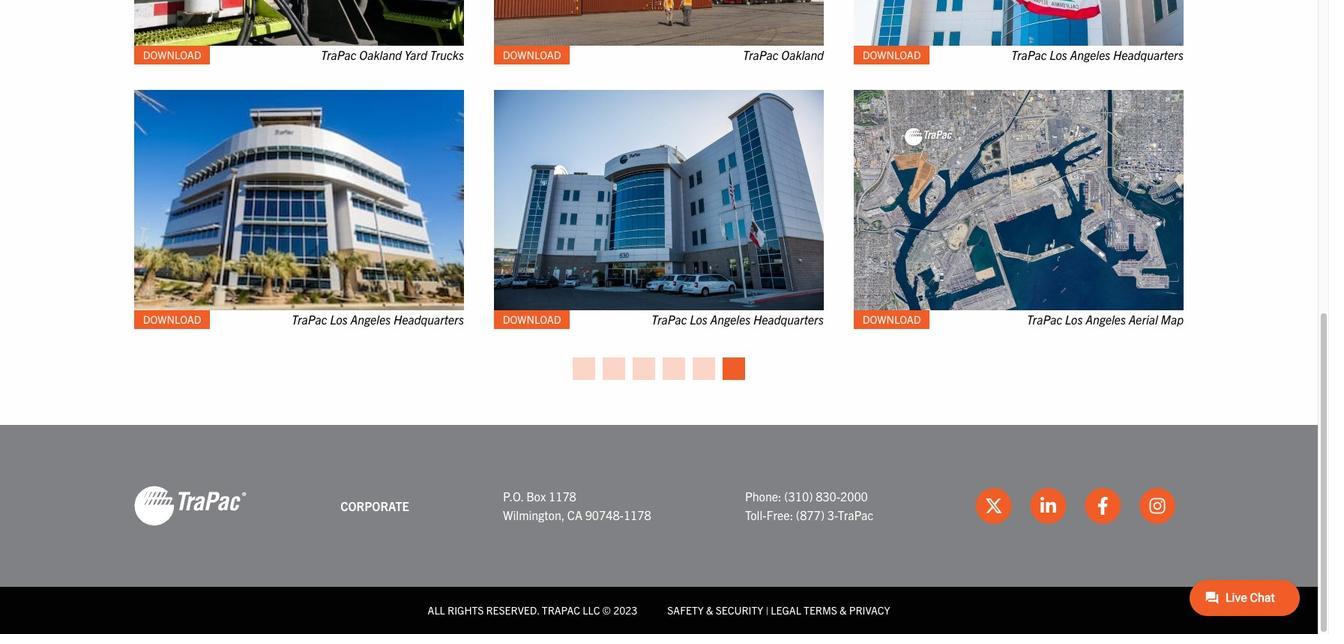 Task type: locate. For each thing, give the bounding box(es) containing it.
0 horizontal spatial trapac los angeles headquarters image
[[494, 90, 824, 310]]

2 & from the left
[[840, 604, 847, 617]]

0 vertical spatial trapac los angeles headquarters image
[[854, 0, 1184, 46]]

1178 up the ca
[[549, 489, 576, 504]]

footer containing p.o. box 1178
[[0, 425, 1318, 634]]

0 horizontal spatial oakland
[[359, 47, 402, 62]]

footer
[[0, 425, 1318, 634]]

830-
[[816, 489, 841, 504]]

box
[[526, 489, 546, 504]]

phone:
[[745, 489, 782, 504]]

1 vertical spatial trapac los angeles headquarters image
[[494, 90, 824, 310]]

p.o. box 1178 wilmington, ca 90748-1178
[[503, 489, 651, 523]]

privacy
[[849, 604, 890, 617]]

2 horizontal spatial headquarters
[[1113, 47, 1184, 62]]

1178
[[549, 489, 576, 504], [624, 508, 651, 523]]

trapac oakland yard trucks
[[321, 47, 464, 62]]

1 horizontal spatial trapac los angeles headquarters image
[[854, 0, 1184, 46]]

0 horizontal spatial &
[[706, 604, 713, 617]]

0 vertical spatial 1178
[[549, 489, 576, 504]]

angeles
[[1070, 47, 1111, 62], [351, 312, 391, 327], [710, 312, 751, 327], [1086, 312, 1126, 327]]

2 oakland from the left
[[781, 47, 824, 62]]

download
[[143, 48, 201, 62], [503, 48, 561, 62], [863, 48, 921, 62], [143, 313, 201, 326], [503, 313, 561, 326], [863, 313, 921, 326]]

corporate image
[[134, 485, 247, 527]]

p.o.
[[503, 489, 524, 504]]

corporate
[[341, 498, 409, 513]]

1178 right the ca
[[624, 508, 651, 523]]

trapac
[[542, 604, 580, 617]]

0 horizontal spatial headquarters
[[394, 312, 464, 327]]

1 horizontal spatial headquarters
[[754, 312, 824, 327]]

& right safety
[[706, 604, 713, 617]]

& right terms
[[840, 604, 847, 617]]

llc
[[583, 604, 600, 617]]

security
[[716, 604, 763, 617]]

trapac los angeles headquarters
[[1011, 47, 1184, 62], [292, 312, 464, 327], [652, 312, 824, 327]]

safety & security | legal terms & privacy
[[668, 604, 890, 617]]

oakland
[[359, 47, 402, 62], [781, 47, 824, 62]]

trapac los angeles headquarters image
[[854, 0, 1184, 46], [494, 90, 824, 310]]

headquarters
[[1113, 47, 1184, 62], [394, 312, 464, 327], [754, 312, 824, 327]]

&
[[706, 604, 713, 617], [840, 604, 847, 617]]

download link
[[134, 46, 210, 64], [494, 46, 570, 64], [854, 46, 930, 64], [134, 310, 210, 329], [494, 310, 570, 329], [854, 310, 930, 329]]

1 horizontal spatial trapac los angeles headquarters
[[652, 312, 824, 327]]

all
[[428, 604, 445, 617]]

tab panel containing trapac oakland yard trucks
[[119, 0, 1199, 355]]

tab panel
[[119, 0, 1199, 355]]

1 oakland from the left
[[359, 47, 402, 62]]

0 horizontal spatial 1178
[[549, 489, 576, 504]]

reserved.
[[486, 604, 540, 617]]

©
[[603, 604, 611, 617]]

trapac
[[321, 47, 357, 62], [743, 47, 779, 62], [1011, 47, 1047, 62], [292, 312, 327, 327], [652, 312, 687, 327], [1027, 312, 1063, 327], [838, 508, 874, 523]]

trapac oakland image
[[494, 0, 824, 46]]

trapac oakland
[[743, 47, 824, 62]]

tab list
[[119, 355, 1199, 380]]

safety & security link
[[668, 604, 763, 617]]

0 horizontal spatial trapac los angeles headquarters
[[292, 312, 464, 327]]

1 horizontal spatial &
[[840, 604, 847, 617]]

1 horizontal spatial 1178
[[624, 508, 651, 523]]

los
[[1050, 47, 1068, 62], [330, 312, 348, 327], [690, 312, 708, 327], [1065, 312, 1083, 327]]

phone: (310) 830-2000 toll-free: (877) 3-trapac
[[745, 489, 874, 523]]

toll-
[[745, 508, 767, 523]]

terms
[[804, 604, 837, 617]]

1 horizontal spatial oakland
[[781, 47, 824, 62]]

map
[[1161, 312, 1184, 327]]

|
[[766, 604, 769, 617]]

aerial
[[1129, 312, 1158, 327]]

free:
[[767, 508, 793, 523]]



Task type: describe. For each thing, give the bounding box(es) containing it.
all rights reserved. trapac llc © 2023
[[428, 604, 638, 617]]

safety
[[668, 604, 704, 617]]

trapac los angeles aerial map image
[[854, 90, 1184, 310]]

2 horizontal spatial trapac los angeles headquarters
[[1011, 47, 1184, 62]]

trapac los angeles aerial map
[[1027, 312, 1184, 327]]

legal
[[771, 604, 801, 617]]

oakland for trapac oakland yard trucks
[[359, 47, 402, 62]]

2000
[[841, 489, 868, 504]]

1 vertical spatial 1178
[[624, 508, 651, 523]]

(877)
[[796, 508, 825, 523]]

ca
[[567, 508, 583, 523]]

trapac inside phone: (310) 830-2000 toll-free: (877) 3-trapac
[[838, 508, 874, 523]]

legal terms & privacy link
[[771, 604, 890, 617]]

2023
[[613, 604, 638, 617]]

1 & from the left
[[706, 604, 713, 617]]

(310)
[[784, 489, 813, 504]]

oakland for trapac oakland
[[781, 47, 824, 62]]

wilmington,
[[503, 508, 565, 523]]

3-
[[828, 508, 838, 523]]

trucks
[[430, 47, 464, 62]]

rights
[[448, 604, 484, 617]]

yard
[[405, 47, 427, 62]]

90748-
[[585, 508, 624, 523]]



Task type: vqa. For each thing, say whether or not it's contained in the screenshot.
the bottommost U.S.
no



